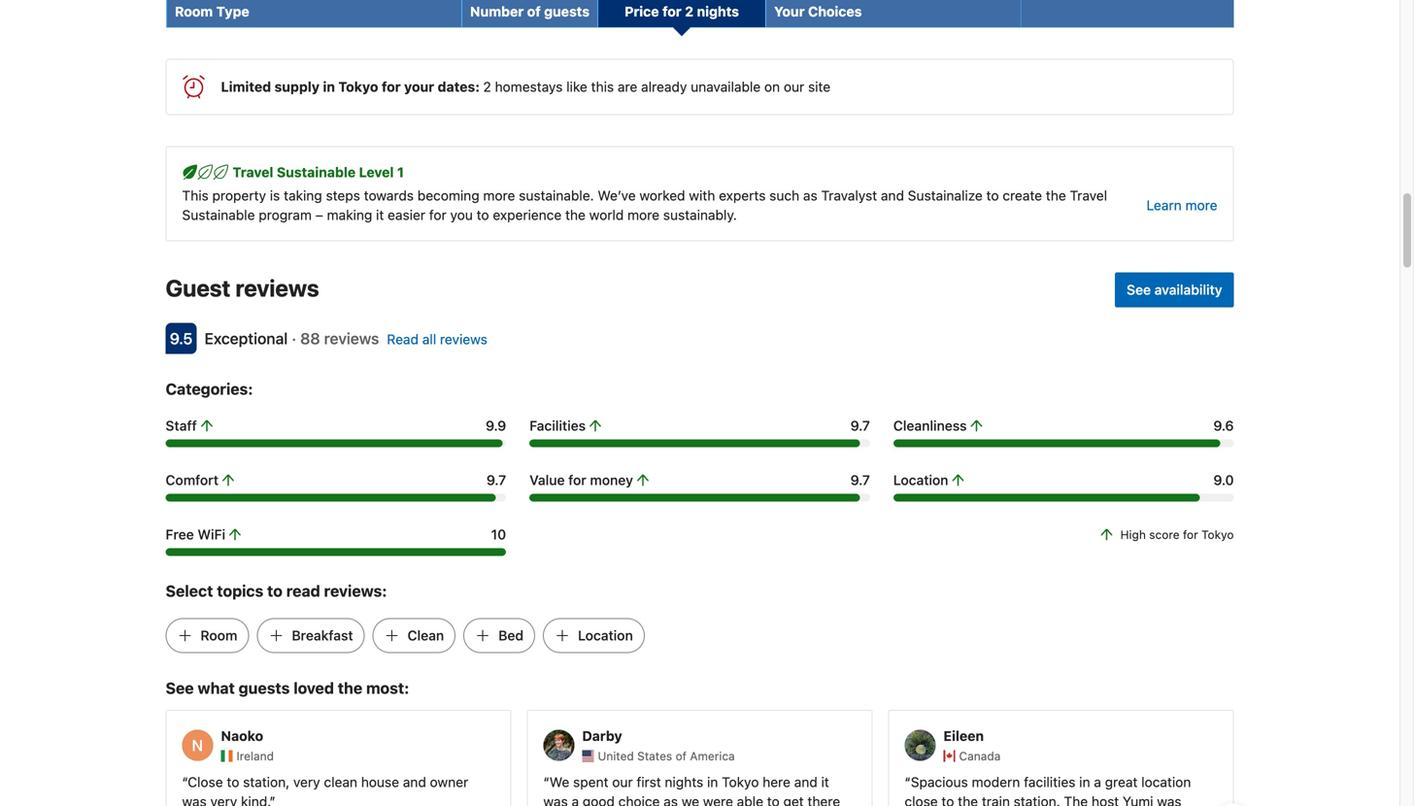 Task type: vqa. For each thing, say whether or not it's contained in the screenshot.
In
yes



Task type: describe. For each thing, give the bounding box(es) containing it.
train
[[982, 793, 1010, 806]]

is
[[270, 187, 280, 203]]

as
[[803, 187, 818, 203]]

making
[[327, 207, 372, 223]]

was
[[182, 793, 207, 806]]

choices
[[808, 3, 862, 19]]

house
[[361, 774, 399, 790]]

see for see what guests loved the most:
[[166, 679, 194, 697]]

value
[[530, 472, 565, 488]]

the inside " spacious modern facilities in a great location close to the train station. the host yumi wa
[[958, 793, 978, 806]]

owner
[[430, 774, 468, 790]]

location 9.0 meter
[[893, 494, 1234, 501]]

cleanliness 9.6 meter
[[893, 439, 1234, 447]]

such
[[769, 187, 800, 203]]

sustainable inside this property is taking steps towards becoming more sustainable. we've worked with experts such as travalyst and sustainalize to create the travel sustainable program – making it easier for you to experience the world more sustainably.
[[182, 207, 255, 223]]

ireland
[[237, 749, 274, 763]]

naoko
[[221, 728, 263, 744]]

money
[[590, 472, 633, 488]]

topics
[[217, 582, 263, 600]]

price
[[625, 3, 659, 19]]

travel inside this property is taking steps towards becoming more sustainable. we've worked with experts such as travalyst and sustainalize to create the travel sustainable program – making it easier for you to experience the world more sustainably.
[[1070, 187, 1107, 203]]

the down sustainable.
[[565, 207, 586, 223]]

to left create
[[986, 187, 999, 203]]

limited supply in tokyo for your dates: 2 homestays like this are already unavailable on our site
[[221, 78, 831, 95]]

" spacious modern facilities in a great location close to the train station. the host yumi wa
[[905, 774, 1191, 806]]

breakfast
[[292, 627, 353, 643]]

close
[[188, 774, 223, 790]]

this
[[591, 78, 614, 95]]

score
[[1149, 528, 1180, 541]]

number of guests
[[470, 3, 590, 19]]

the right create
[[1046, 187, 1066, 203]]

it
[[376, 207, 384, 223]]

site
[[808, 78, 831, 95]]

1 horizontal spatial more
[[628, 207, 660, 223]]

wifi
[[198, 526, 225, 542]]

limited
[[221, 78, 271, 95]]

the right the loved
[[338, 679, 362, 697]]

in inside " spacious modern facilities in a great location close to the train station. the host yumi wa
[[1079, 774, 1090, 790]]

united states of america
[[598, 749, 735, 763]]

0 horizontal spatial 2
[[483, 78, 491, 95]]

canada image
[[944, 750, 955, 762]]

like
[[566, 78, 587, 95]]

1 horizontal spatial very
[[293, 774, 320, 790]]

yumi
[[1123, 793, 1153, 806]]

room for room type
[[175, 3, 213, 19]]

more inside 'button'
[[1185, 197, 1217, 213]]

read
[[286, 582, 320, 600]]

your
[[404, 78, 434, 95]]

tokyo for in
[[338, 78, 378, 95]]

for inside this property is taking steps towards becoming more sustainable. we've worked with experts such as travalyst and sustainalize to create the travel sustainable program – making it easier for you to experience the world more sustainably.
[[429, 207, 447, 223]]

towards
[[364, 187, 414, 203]]

program
[[259, 207, 312, 223]]

sustainable.
[[519, 187, 594, 203]]

most:
[[366, 679, 409, 697]]

0 horizontal spatial in
[[323, 78, 335, 95]]

ireland image
[[221, 750, 233, 762]]

station,
[[243, 774, 290, 790]]

to right you
[[477, 207, 489, 223]]

learn more
[[1147, 197, 1217, 213]]

" close to station, very clean house and owner was very kind.
[[182, 774, 468, 806]]

bed
[[498, 627, 524, 643]]

read
[[387, 331, 419, 347]]

0 horizontal spatial of
[[527, 3, 541, 19]]

taking
[[284, 187, 322, 203]]

your choices
[[774, 3, 862, 19]]

steps
[[326, 187, 360, 203]]

our
[[784, 78, 804, 95]]

" for "
[[543, 774, 550, 790]]

" for " spacious modern facilities in a great location close to the train station. the host yumi wa
[[905, 774, 911, 790]]

and inside " close to station, very clean house and owner was very kind.
[[403, 774, 426, 790]]

number
[[470, 3, 524, 19]]

guest reviews element
[[166, 272, 1107, 303]]

comfort 9.7 meter
[[166, 494, 506, 501]]

travalyst
[[821, 187, 877, 203]]

9.7 for value for money
[[850, 472, 870, 488]]

0 vertical spatial 2
[[685, 3, 694, 19]]

2 horizontal spatial reviews
[[440, 331, 487, 347]]

all
[[422, 331, 436, 347]]

station.
[[1014, 793, 1060, 806]]

facilities
[[530, 417, 586, 433]]

guest reviews
[[166, 274, 319, 301]]

canada
[[959, 749, 1001, 763]]

staff
[[166, 417, 197, 433]]

select topics to read reviews:
[[166, 582, 387, 600]]

to left read
[[267, 582, 283, 600]]

you
[[450, 207, 473, 223]]

guests for what
[[239, 679, 290, 697]]

9.9
[[486, 417, 506, 433]]

location
[[1141, 774, 1191, 790]]

review categories element
[[166, 377, 253, 400]]

your
[[774, 3, 805, 19]]

cleanliness
[[893, 417, 967, 433]]

9.7 for facilities
[[850, 417, 870, 433]]

host
[[1092, 793, 1119, 806]]

·
[[292, 329, 296, 348]]

learn more button
[[1147, 196, 1217, 215]]

we've
[[598, 187, 636, 203]]



Task type: locate. For each thing, give the bounding box(es) containing it.
for right price
[[662, 3, 682, 19]]

2 right dates:
[[483, 78, 491, 95]]

see availability button
[[1115, 272, 1234, 307]]

eileen
[[944, 728, 984, 744]]

0 vertical spatial in
[[323, 78, 335, 95]]

darby
[[582, 728, 622, 744]]

10
[[491, 526, 506, 542]]

scored 9.5 element
[[166, 323, 197, 354]]

this
[[182, 187, 209, 203]]

1 vertical spatial guests
[[239, 679, 290, 697]]

0 vertical spatial room
[[175, 3, 213, 19]]

1 horizontal spatial "
[[543, 774, 550, 790]]

to
[[986, 187, 999, 203], [477, 207, 489, 223], [267, 582, 283, 600], [227, 774, 239, 790], [942, 793, 954, 806]]

america
[[690, 749, 735, 763]]

dates:
[[438, 78, 480, 95]]

0 vertical spatial guests
[[544, 3, 590, 19]]

1 vertical spatial very
[[210, 793, 237, 806]]

0 horizontal spatial "
[[182, 774, 188, 790]]

already
[[641, 78, 687, 95]]

2 left nights
[[685, 3, 694, 19]]

sustainable
[[277, 164, 356, 180], [182, 207, 255, 223]]

worked
[[640, 187, 685, 203]]

great
[[1105, 774, 1138, 790]]

1 horizontal spatial sustainable
[[277, 164, 356, 180]]

room left type
[[175, 3, 213, 19]]

united states of america image
[[582, 750, 594, 762]]

2 horizontal spatial "
[[905, 774, 911, 790]]

more
[[483, 187, 515, 203], [1185, 197, 1217, 213], [628, 207, 660, 223]]

0 horizontal spatial very
[[210, 793, 237, 806]]

in right supply
[[323, 78, 335, 95]]

guests right 'what' in the bottom left of the page
[[239, 679, 290, 697]]

high
[[1120, 528, 1146, 541]]

0 vertical spatial location
[[893, 472, 948, 488]]

1 horizontal spatial location
[[893, 472, 948, 488]]

loved
[[294, 679, 334, 697]]

see left 'what' in the bottom left of the page
[[166, 679, 194, 697]]

1 vertical spatial of
[[676, 749, 687, 763]]

availability
[[1155, 281, 1222, 298]]

guests right number
[[544, 3, 590, 19]]

and inside this property is taking steps towards becoming more sustainable. we've worked with experts such as travalyst and sustainalize to create the travel sustainable program – making it easier for you to experience the world more sustainably.
[[881, 187, 904, 203]]

location down 'cleanliness'
[[893, 472, 948, 488]]

reviews right 88
[[324, 329, 379, 348]]

1 horizontal spatial see
[[1127, 281, 1151, 298]]

nights
[[697, 3, 739, 19]]

categories:
[[166, 380, 253, 398]]

1 " from the left
[[182, 774, 188, 790]]

experts
[[719, 187, 766, 203]]

very left clean
[[293, 774, 320, 790]]

2 horizontal spatial more
[[1185, 197, 1217, 213]]

9.7
[[850, 417, 870, 433], [487, 472, 506, 488], [850, 472, 870, 488]]

1 horizontal spatial reviews
[[324, 329, 379, 348]]

3 " from the left
[[905, 774, 911, 790]]

learn
[[1147, 197, 1182, 213]]

see what guests loved the most:
[[166, 679, 409, 697]]

tokyo for for
[[1202, 528, 1234, 541]]

reviews:
[[324, 582, 387, 600]]

0 horizontal spatial reviews
[[235, 274, 319, 301]]

1 vertical spatial room
[[201, 627, 237, 643]]

0 horizontal spatial tokyo
[[338, 78, 378, 95]]

room type
[[175, 3, 249, 19]]

1 vertical spatial in
[[1079, 774, 1090, 790]]

world
[[589, 207, 624, 223]]

and
[[881, 187, 904, 203], [403, 774, 426, 790]]

what
[[198, 679, 235, 697]]

exceptional
[[204, 329, 288, 348]]

clean
[[324, 774, 357, 790]]

reviews right all in the top of the page
[[440, 331, 487, 347]]

see inside button
[[1127, 281, 1151, 298]]

1 vertical spatial 2
[[483, 78, 491, 95]]

guests for of
[[544, 3, 590, 19]]

9.0
[[1214, 472, 1234, 488]]

free wifi 10 meter
[[166, 548, 506, 556]]

of
[[527, 3, 541, 19], [676, 749, 687, 763]]

price for 2 nights
[[625, 3, 739, 19]]

free
[[166, 526, 194, 542]]

1
[[397, 164, 404, 180]]

1 horizontal spatial tokyo
[[1202, 528, 1234, 541]]

room for room
[[201, 627, 237, 643]]

very down the close
[[210, 793, 237, 806]]

2
[[685, 3, 694, 19], [483, 78, 491, 95]]

1 horizontal spatial travel
[[1070, 187, 1107, 203]]

" inside " spacious modern facilities in a great location close to the train station. the host yumi wa
[[905, 774, 911, 790]]

for down becoming
[[429, 207, 447, 223]]

1 horizontal spatial in
[[1079, 774, 1090, 790]]

easier
[[388, 207, 425, 223]]

travel right create
[[1070, 187, 1107, 203]]

1 horizontal spatial guests
[[544, 3, 590, 19]]

0 horizontal spatial see
[[166, 679, 194, 697]]

sustainably.
[[663, 207, 737, 223]]

1 vertical spatial travel
[[1070, 187, 1107, 203]]

high score for tokyo
[[1120, 528, 1234, 541]]

0 horizontal spatial travel
[[233, 164, 273, 180]]

location right bed
[[578, 627, 633, 643]]

reviews up exceptional · 88 reviews
[[235, 274, 319, 301]]

88
[[300, 329, 320, 348]]

staff 9.9 meter
[[166, 439, 506, 447]]

facilities
[[1024, 774, 1076, 790]]

are
[[618, 78, 637, 95]]

and right the 'house'
[[403, 774, 426, 790]]

1 vertical spatial sustainable
[[182, 207, 255, 223]]

0 horizontal spatial more
[[483, 187, 515, 203]]

1 vertical spatial location
[[578, 627, 633, 643]]

and right travalyst
[[881, 187, 904, 203]]

see left availability
[[1127, 281, 1151, 298]]

0 horizontal spatial location
[[578, 627, 633, 643]]

to down ireland "image"
[[227, 774, 239, 790]]

0 horizontal spatial guests
[[239, 679, 290, 697]]

0 vertical spatial and
[[881, 187, 904, 203]]

0 vertical spatial sustainable
[[277, 164, 356, 180]]

clean
[[408, 627, 444, 643]]

0 horizontal spatial sustainable
[[182, 207, 255, 223]]

1 horizontal spatial and
[[881, 187, 904, 203]]

united
[[598, 749, 634, 763]]

0 horizontal spatial and
[[403, 774, 426, 790]]

sustainalize
[[908, 187, 983, 203]]

travel up property
[[233, 164, 273, 180]]

more right learn
[[1185, 197, 1217, 213]]

for left your
[[382, 78, 401, 95]]

tokyo left your
[[338, 78, 378, 95]]

guest
[[166, 274, 231, 301]]

sustainable down property
[[182, 207, 255, 223]]

spacious
[[911, 774, 968, 790]]

this property is taking steps towards becoming more sustainable. we've worked with experts such as travalyst and sustainalize to create the travel sustainable program – making it easier for you to experience the world more sustainably.
[[182, 187, 1107, 223]]

level
[[359, 164, 394, 180]]

in
[[323, 78, 335, 95], [1079, 774, 1090, 790]]

comfort
[[166, 472, 219, 488]]

0 vertical spatial tokyo
[[338, 78, 378, 95]]

rated exceptional element
[[204, 329, 288, 348]]

becoming
[[417, 187, 479, 203]]

this is a carousel with rotating slides. it displays featured reviews of the property. use the next and previous buttons to navigate. region
[[150, 702, 1250, 806]]

1 vertical spatial see
[[166, 679, 194, 697]]

the
[[1064, 793, 1088, 806]]

1 vertical spatial tokyo
[[1202, 528, 1234, 541]]

" inside " close to station, very clean house and owner was very kind.
[[182, 774, 188, 790]]

modern
[[972, 774, 1020, 790]]

see for see availability
[[1127, 281, 1151, 298]]

select
[[166, 582, 213, 600]]

room down topics
[[201, 627, 237, 643]]

value for money
[[530, 472, 633, 488]]

for right 'score'
[[1183, 528, 1198, 541]]

to inside " close to station, very clean house and owner was very kind.
[[227, 774, 239, 790]]

experience
[[493, 207, 562, 223]]

tokyo
[[338, 78, 378, 95], [1202, 528, 1234, 541]]

reviews
[[235, 274, 319, 301], [324, 329, 379, 348], [440, 331, 487, 347]]

more up experience
[[483, 187, 515, 203]]

to inside " spacious modern facilities in a great location close to the train station. the host yumi wa
[[942, 793, 954, 806]]

supply
[[274, 78, 320, 95]]

more down worked at the left top of page
[[628, 207, 660, 223]]

" for " close to station, very clean house and owner was very kind.
[[182, 774, 188, 790]]

0 vertical spatial travel
[[233, 164, 273, 180]]

–
[[315, 207, 323, 223]]

9.7 for comfort
[[487, 472, 506, 488]]

value for money 9.7 meter
[[530, 494, 870, 501]]

see
[[1127, 281, 1151, 298], [166, 679, 194, 697]]

travel sustainable level 1
[[233, 164, 404, 180]]

property
[[212, 187, 266, 203]]

in left a
[[1079, 774, 1090, 790]]

sustainable up taking
[[277, 164, 356, 180]]

0 vertical spatial very
[[293, 774, 320, 790]]

2 " from the left
[[543, 774, 550, 790]]

facilities 9.7 meter
[[530, 439, 870, 447]]

0 vertical spatial of
[[527, 3, 541, 19]]

free wifi
[[166, 526, 225, 542]]

unavailable
[[691, 78, 761, 95]]

1 horizontal spatial 2
[[685, 3, 694, 19]]

exceptional · 88 reviews
[[204, 329, 379, 348]]

guests
[[544, 3, 590, 19], [239, 679, 290, 697]]

see availability
[[1127, 281, 1222, 298]]

9.5
[[170, 329, 193, 348]]

read all reviews
[[387, 331, 487, 347]]

0 vertical spatial see
[[1127, 281, 1151, 298]]

of inside region
[[676, 749, 687, 763]]

of right number
[[527, 3, 541, 19]]

1 vertical spatial and
[[403, 774, 426, 790]]

tokyo right 'score'
[[1202, 528, 1234, 541]]

the
[[1046, 187, 1066, 203], [565, 207, 586, 223], [338, 679, 362, 697], [958, 793, 978, 806]]

of right states
[[676, 749, 687, 763]]

"
[[182, 774, 188, 790], [543, 774, 550, 790], [905, 774, 911, 790]]

for right value
[[568, 472, 586, 488]]

to down spacious
[[942, 793, 954, 806]]

9.6
[[1214, 417, 1234, 433]]

1 horizontal spatial of
[[676, 749, 687, 763]]

the left train
[[958, 793, 978, 806]]



